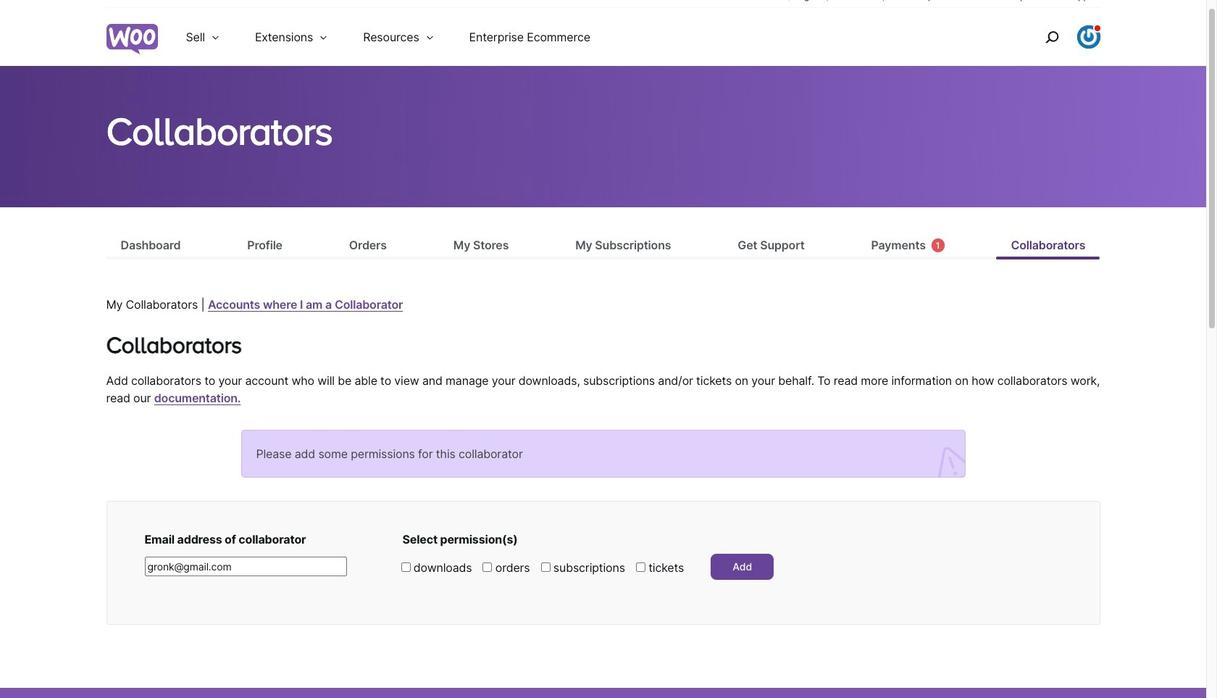 Task type: vqa. For each thing, say whether or not it's contained in the screenshot.
left angle down icon
no



Task type: locate. For each thing, give the bounding box(es) containing it.
None checkbox
[[401, 562, 411, 572], [636, 562, 646, 572], [401, 562, 411, 572], [636, 562, 646, 572]]

service navigation menu element
[[1014, 13, 1101, 61]]

None checkbox
[[483, 562, 492, 572], [541, 562, 551, 572], [483, 562, 492, 572], [541, 562, 551, 572]]



Task type: describe. For each thing, give the bounding box(es) containing it.
open account menu image
[[1077, 25, 1101, 49]]

search image
[[1041, 25, 1064, 49]]



